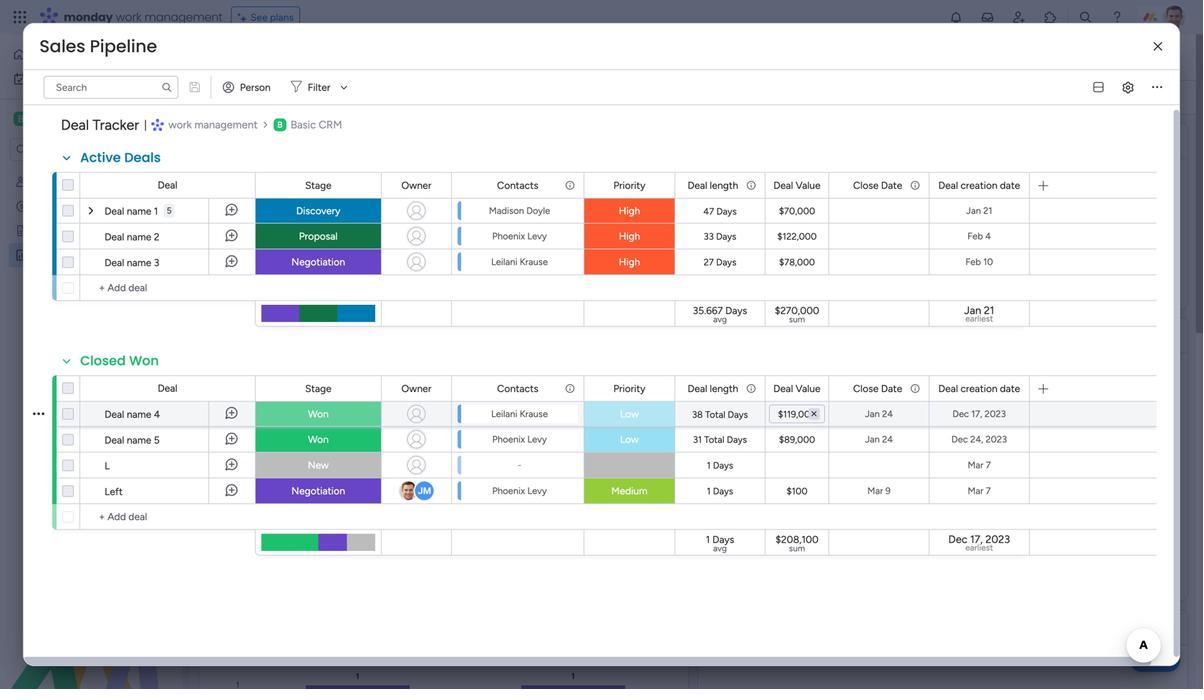 Task type: describe. For each thing, give the bounding box(es) containing it.
$270,000
[[775, 305, 820, 317]]

2 creation from the top
[[961, 383, 998, 395]]

name for 2
[[127, 231, 152, 243]]

27 days
[[704, 257, 737, 268]]

deal name 5
[[105, 435, 160, 447]]

2 krause from the top
[[520, 409, 548, 420]]

$270,000 sum
[[775, 305, 820, 325]]

feb 4
[[968, 231, 992, 242]]

1 1 days from the top
[[707, 460, 734, 472]]

1 horizontal spatial filter dashboard by text search field
[[427, 86, 558, 109]]

1 high from the top
[[619, 205, 640, 217]]

-
[[518, 460, 522, 471]]

1 jan 24 from the top
[[865, 409, 893, 420]]

closed
[[80, 352, 126, 370]]

1 connected board button
[[296, 86, 413, 109]]

5 inside button
[[167, 206, 172, 216]]

31 total days
[[693, 435, 747, 446]]

|
[[144, 118, 147, 131]]

update feed image
[[981, 10, 995, 24]]

name for 4
[[127, 409, 152, 421]]

deal name 3
[[105, 257, 159, 269]]

47
[[704, 206, 714, 217]]

1 days avg
[[706, 534, 735, 554]]

1 owner from the top
[[402, 179, 432, 192]]

crm for workspace image to the left
[[63, 112, 89, 126]]

dec 17, 2023 earliest
[[949, 534, 1011, 553]]

close date for second close date field from the top
[[854, 383, 903, 395]]

widget
[[254, 91, 285, 104]]

Sales Pipeline field
[[36, 34, 161, 58]]

doyle
[[527, 205, 550, 217]]

levy for deal name 2
[[528, 231, 547, 242]]

2 phoenix from the top
[[492, 434, 525, 446]]

1 close date field from the top
[[850, 178, 906, 193]]

select product image
[[13, 10, 27, 24]]

my work option
[[9, 67, 174, 90]]

add widget button
[[207, 86, 291, 109]]

plans
[[270, 11, 294, 23]]

2 high from the top
[[619, 230, 640, 243]]

1 vertical spatial management
[[194, 118, 258, 131]]

2 vertical spatial more dots image
[[1161, 623, 1171, 634]]

arrow down image
[[336, 79, 353, 96]]

47 days
[[704, 206, 737, 217]]

dec 24, 2023
[[952, 434, 1008, 446]]

2023 for dec 24, 2023
[[986, 434, 1008, 446]]

deal length field for column information icon for deal length
[[684, 178, 742, 193]]

2 low from the top
[[620, 434, 639, 446]]

Actual Revenue by Month (Deals won) field
[[719, 327, 977, 345]]

madison
[[489, 205, 524, 217]]

1 mar 7 from the top
[[968, 460, 991, 471]]

1 low from the top
[[620, 408, 639, 421]]

dec for dec 17, 2023 earliest
[[949, 534, 968, 546]]

2 contacts field from the top
[[494, 381, 542, 397]]

17, for dec 17, 2023 earliest
[[971, 534, 983, 546]]

home
[[32, 48, 59, 61]]

38
[[692, 409, 703, 421]]

connected
[[330, 91, 378, 104]]

2 + add deal text field from the top
[[87, 509, 249, 526]]

1 date from the top
[[1000, 179, 1021, 192]]

0 horizontal spatial sales dashboard
[[34, 249, 108, 262]]

work for my
[[49, 73, 71, 85]]

average
[[224, 132, 279, 150]]

1 horizontal spatial $89,000
[[779, 435, 816, 446]]

jan 21
[[967, 205, 993, 217]]

2 owner from the top
[[402, 383, 432, 395]]

1 owner field from the top
[[398, 178, 435, 193]]

1 horizontal spatial tracker
[[93, 116, 139, 134]]

deal creation date for 1st deal creation date field from the top of the page
[[939, 179, 1021, 192]]

1 inside popup button
[[323, 91, 327, 104]]

public dashboard image
[[15, 249, 29, 262]]

monday work management
[[64, 9, 223, 25]]

b for workspace image to the left
[[18, 113, 24, 125]]

medium
[[612, 485, 648, 498]]

5 button
[[164, 198, 175, 224]]

lottie animation image
[[0, 545, 183, 690]]

discovery
[[296, 205, 341, 217]]

2 1 days from the top
[[707, 486, 734, 498]]

feb for feb 10
[[966, 256, 981, 268]]

0 vertical spatial more dots image
[[1153, 82, 1163, 93]]

sales inside list box
[[34, 249, 57, 262]]

phoenix levy for deal name 2
[[492, 231, 547, 242]]

1 vertical spatial tracker
[[56, 201, 88, 213]]

l
[[105, 460, 110, 473]]

stage for 1st stage field from the top of the page
[[305, 179, 332, 192]]

avg for 1
[[714, 544, 727, 554]]

help image
[[1111, 10, 1125, 24]]

public board image
[[15, 224, 29, 238]]

$100
[[787, 486, 808, 498]]

see
[[251, 11, 268, 23]]

2 leilani from the top
[[491, 409, 518, 420]]

board
[[381, 91, 407, 104]]

deal name 4
[[105, 409, 160, 421]]

active
[[80, 149, 121, 167]]

see plans
[[251, 11, 294, 23]]

1 deal length from the top
[[688, 179, 739, 192]]

1 7 from the top
[[986, 460, 991, 471]]

1 creation from the top
[[961, 179, 998, 192]]

1 horizontal spatial workspace image
[[274, 118, 287, 131]]

1 vertical spatial more dots image
[[1161, 331, 1171, 341]]

contacts for first contacts field from the bottom
[[497, 383, 539, 395]]

sum for $208,100
[[789, 544, 805, 554]]

by
[[829, 327, 845, 345]]

1 stage field from the top
[[302, 178, 335, 193]]

phoenix for deal name 2
[[492, 231, 525, 242]]

dec for dec 24, 2023
[[952, 434, 968, 446]]

add
[[233, 91, 251, 104]]

crm for workspace image to the right
[[319, 118, 342, 131]]

0 horizontal spatial filter dashboard by text search field
[[44, 76, 178, 99]]

days inside 35.667 days avg
[[726, 305, 748, 317]]

new
[[308, 460, 329, 472]]

started
[[71, 225, 104, 237]]

1 leilani krause from the top
[[491, 256, 548, 268]]

v2 split view image
[[1094, 82, 1104, 93]]

sales for sales pipeline field
[[39, 34, 85, 58]]

pipeline
[[90, 34, 157, 58]]

1 horizontal spatial 4
[[986, 231, 992, 242]]

0 horizontal spatial workspace image
[[14, 111, 28, 127]]

2 levy from the top
[[528, 434, 547, 446]]

0 horizontal spatial dashboard
[[60, 249, 108, 262]]

0 horizontal spatial 5
[[154, 435, 160, 447]]

$208,000
[[825, 184, 1062, 247]]

2 priority field from the top
[[610, 381, 649, 397]]

3
[[154, 257, 159, 269]]

$70,000
[[779, 206, 816, 217]]

27
[[704, 257, 714, 268]]

jan 21 earliest
[[965, 304, 995, 324]]

invite members image
[[1012, 10, 1027, 24]]

$208,100
[[776, 534, 819, 546]]

person button
[[217, 76, 279, 99]]

33 days
[[704, 231, 737, 243]]

2 7 from the top
[[986, 486, 991, 497]]

1 length from the top
[[710, 179, 739, 192]]

proposal
[[299, 230, 338, 243]]

priority for second priority field from the bottom
[[614, 179, 646, 192]]

see plans button
[[231, 6, 300, 28]]

average value of won deals
[[224, 132, 409, 150]]

deal name 2
[[105, 231, 160, 243]]

dashboard inside sales dashboard banner
[[281, 41, 407, 73]]

home link
[[9, 43, 174, 66]]

2 horizontal spatial work
[[168, 118, 192, 131]]

1 + add deal text field from the top
[[87, 280, 249, 297]]

arrow down image
[[715, 89, 732, 106]]

phoenix levy for left
[[492, 486, 547, 497]]

none search field inside sales dashboard banner
[[427, 86, 558, 109]]

actual
[[723, 327, 765, 345]]

mar 9
[[868, 486, 891, 497]]

1 priority field from the top
[[610, 178, 649, 193]]

column information image for deal length
[[746, 383, 757, 395]]

my for my work
[[33, 73, 47, 85]]

lottie animation element
[[0, 545, 183, 690]]

2 leilani krause from the top
[[491, 409, 548, 420]]

9
[[886, 486, 891, 497]]

feb 10
[[966, 256, 994, 268]]

38 total days
[[692, 409, 748, 421]]

add widget
[[233, 91, 285, 104]]

deal value field for closed won
[[770, 381, 825, 397]]

17, for dec 17, 2023
[[972, 409, 983, 420]]

of
[[323, 132, 336, 150]]

Sales Dashboard field
[[212, 41, 411, 73]]

24,
[[971, 434, 984, 446]]

31
[[693, 435, 702, 446]]



Task type: locate. For each thing, give the bounding box(es) containing it.
leilani krause down madison doyle
[[491, 256, 548, 268]]

basic for workspace image to the right
[[291, 118, 316, 131]]

1 vertical spatial negotiation
[[292, 485, 345, 498]]

2 deal creation date from the top
[[939, 383, 1021, 395]]

deal value field up $119,000
[[770, 381, 825, 397]]

deal
[[61, 116, 89, 134], [158, 179, 178, 191], [688, 179, 708, 192], [774, 179, 794, 192], [939, 179, 959, 192], [34, 201, 53, 213], [105, 205, 124, 217], [105, 231, 124, 243], [105, 257, 124, 269], [158, 383, 178, 395], [688, 383, 708, 395], [774, 383, 794, 395], [939, 383, 959, 395], [105, 409, 124, 421], [105, 435, 124, 447]]

more dots image
[[1161, 136, 1171, 146]]

month
[[849, 327, 890, 345]]

2023 for dec 17, 2023 earliest
[[986, 534, 1011, 546]]

sales dashboard
[[216, 41, 407, 73], [34, 249, 108, 262]]

negotiation down the proposal
[[292, 256, 345, 268]]

1 24 from the top
[[882, 409, 893, 420]]

deal length up 38 total days
[[688, 383, 739, 395]]

1 levy from the top
[[528, 231, 547, 242]]

1
[[323, 91, 327, 104], [154, 205, 158, 217], [707, 460, 711, 472], [707, 486, 711, 498], [706, 534, 710, 546]]

work management
[[168, 118, 258, 131]]

my
[[33, 73, 47, 85], [34, 176, 47, 188]]

2 owner field from the top
[[398, 381, 435, 397]]

my contacts
[[34, 176, 91, 188]]

deal value up $70,000
[[774, 179, 821, 192]]

1 vertical spatial 17,
[[971, 534, 983, 546]]

Contacts field
[[494, 178, 542, 193], [494, 381, 542, 397]]

21 up the feb 4
[[984, 205, 993, 217]]

0 vertical spatial 2023
[[985, 409, 1007, 420]]

total right 31
[[705, 435, 725, 446]]

workspace image
[[14, 111, 28, 127], [274, 118, 287, 131]]

3 phoenix from the top
[[492, 486, 525, 497]]

2 vertical spatial phoenix
[[492, 486, 525, 497]]

1 deal length field from the top
[[684, 178, 742, 193]]

0 vertical spatial sales dashboard
[[216, 41, 407, 73]]

basic crm up the average value of won deals
[[291, 118, 342, 131]]

2 deal value field from the top
[[770, 381, 825, 397]]

1 vertical spatial $89,000
[[779, 435, 816, 446]]

my inside option
[[33, 73, 47, 85]]

date for second close date field from the top
[[882, 383, 903, 395]]

0 vertical spatial tracker
[[93, 116, 139, 134]]

sales up my work
[[39, 34, 85, 58]]

sales up person popup button
[[216, 41, 276, 73]]

feb left 10 at the top right of page
[[966, 256, 981, 268]]

+ Add deal text field
[[87, 280, 249, 297], [87, 509, 249, 526]]

21 inside jan 21 earliest
[[984, 304, 995, 317]]

basic down my work
[[33, 112, 60, 126]]

more dots image
[[1153, 82, 1163, 93], [1161, 331, 1171, 341], [1161, 623, 1171, 634]]

earliest inside dec 17, 2023 earliest
[[966, 543, 994, 553]]

2 deal value from the top
[[774, 383, 821, 395]]

2023 inside dec 17, 2023 earliest
[[986, 534, 1011, 546]]

0 vertical spatial management
[[145, 9, 223, 25]]

column information image for contacts
[[565, 180, 576, 191]]

0 vertical spatial mar 7
[[968, 460, 991, 471]]

search everything image
[[1079, 10, 1093, 24]]

0 horizontal spatial column information image
[[565, 180, 576, 191]]

deal creation date for first deal creation date field from the bottom of the page
[[939, 383, 1021, 395]]

0 vertical spatial jan 24
[[865, 409, 893, 420]]

active deals
[[80, 149, 161, 167]]

1 krause from the top
[[520, 256, 548, 268]]

left
[[105, 486, 123, 498]]

list box containing my contacts
[[0, 167, 183, 461]]

1 vertical spatial deal value field
[[770, 381, 825, 397]]

1 deal value from the top
[[774, 179, 821, 192]]

total
[[706, 409, 726, 421], [705, 435, 725, 446]]

1 vertical spatial sales dashboard
[[34, 249, 108, 262]]

1 vertical spatial mar 7
[[968, 486, 991, 497]]

avg inside 1 days avg
[[714, 544, 727, 554]]

low up medium
[[620, 434, 639, 446]]

sales right the 'public dashboard' icon
[[34, 249, 57, 262]]

terry turtle image
[[1164, 6, 1186, 29]]

1 vertical spatial priority field
[[610, 381, 649, 397]]

1 vertical spatial phoenix
[[492, 434, 525, 446]]

3 phoenix levy from the top
[[492, 486, 547, 497]]

days
[[717, 206, 737, 217], [716, 231, 737, 243], [716, 257, 737, 268], [726, 305, 748, 317], [728, 409, 748, 421], [727, 435, 747, 446], [713, 460, 734, 472], [713, 486, 734, 498], [713, 534, 735, 546]]

4
[[986, 231, 992, 242], [154, 409, 160, 421]]

management up average
[[194, 118, 258, 131]]

column information image
[[565, 180, 576, 191], [910, 180, 921, 191], [746, 383, 757, 395]]

jan
[[967, 205, 981, 217], [965, 304, 982, 317], [865, 409, 880, 420], [865, 434, 880, 446]]

phoenix levy up -
[[492, 434, 547, 446]]

2
[[154, 231, 160, 243]]

21 for jan 21
[[984, 205, 993, 217]]

1 deal value field from the top
[[770, 178, 825, 193]]

value for closed won
[[796, 383, 821, 395]]

work down home
[[49, 73, 71, 85]]

$119,000
[[778, 409, 817, 421]]

2 close date field from the top
[[850, 381, 906, 397]]

1 vertical spatial total
[[705, 435, 725, 446]]

1 stage from the top
[[305, 179, 332, 192]]

work
[[116, 9, 142, 25], [49, 73, 71, 85], [168, 118, 192, 131]]

1 vertical spatial 4
[[154, 409, 160, 421]]

+ add deal text field down 3
[[87, 280, 249, 297]]

1 vertical spatial close date field
[[850, 381, 906, 397]]

0 vertical spatial leilani
[[491, 256, 518, 268]]

close for 2nd close date field from the bottom
[[854, 179, 879, 192]]

0 horizontal spatial work
[[49, 73, 71, 85]]

name left 3
[[127, 257, 152, 269]]

low
[[620, 408, 639, 421], [620, 434, 639, 446]]

1 vertical spatial deal tracker
[[34, 201, 88, 213]]

name left 2
[[127, 231, 152, 243]]

2 deal creation date field from the top
[[935, 381, 1024, 397]]

1 vertical spatial earliest
[[966, 543, 994, 553]]

2023
[[985, 409, 1007, 420], [986, 434, 1008, 446], [986, 534, 1011, 546]]

0 vertical spatial creation
[[961, 179, 998, 192]]

0 vertical spatial sum
[[789, 315, 805, 325]]

filter
[[308, 81, 331, 94]]

0 vertical spatial value
[[282, 132, 320, 150]]

1 vertical spatial value
[[796, 179, 821, 192]]

close for second close date field from the top
[[854, 383, 879, 395]]

3 name from the top
[[127, 257, 152, 269]]

1 earliest from the top
[[966, 314, 994, 324]]

b for workspace image to the right
[[277, 119, 283, 130]]

tracker up getting started at the left top
[[56, 201, 88, 213]]

1 date from the top
[[882, 179, 903, 192]]

0 vertical spatial 24
[[882, 409, 893, 420]]

getting started
[[34, 225, 104, 237]]

2 date from the top
[[1000, 383, 1021, 395]]

Priority field
[[610, 178, 649, 193], [610, 381, 649, 397]]

2 21 from the top
[[984, 304, 995, 317]]

owner
[[402, 179, 432, 192], [402, 383, 432, 395]]

5 name from the top
[[127, 435, 152, 447]]

search image
[[161, 82, 173, 93]]

0 vertical spatial priority
[[614, 179, 646, 192]]

2 vertical spatial value
[[796, 383, 821, 395]]

phoenix down -
[[492, 486, 525, 497]]

phoenix for left
[[492, 486, 525, 497]]

0 vertical spatial deal length field
[[684, 178, 742, 193]]

deal tracker
[[61, 116, 139, 134], [34, 201, 88, 213]]

dapulse x slim image
[[1154, 41, 1163, 52]]

deal value field for active deals
[[770, 178, 825, 193]]

crm
[[63, 112, 89, 126], [319, 118, 342, 131]]

column information image
[[746, 180, 757, 191], [565, 383, 576, 395], [910, 383, 921, 395]]

0 vertical spatial owner field
[[398, 178, 435, 193]]

jan inside jan 21 earliest
[[965, 304, 982, 317]]

deal length field up 38 total days
[[684, 381, 742, 397]]

Active Deals field
[[77, 149, 164, 167]]

1 deal creation date field from the top
[[935, 178, 1024, 193]]

0 vertical spatial earliest
[[966, 314, 994, 324]]

sales inside banner
[[216, 41, 276, 73]]

priority for 1st priority field from the bottom
[[614, 383, 646, 395]]

revenue
[[769, 327, 826, 345]]

sales pipeline
[[39, 34, 157, 58]]

options image
[[33, 396, 44, 432]]

deal creation date
[[939, 179, 1021, 192], [939, 383, 1021, 395]]

1 close date from the top
[[854, 179, 903, 192]]

0 vertical spatial deal creation date field
[[935, 178, 1024, 193]]

basic crm for workspace image to the left
[[33, 112, 89, 126]]

0 vertical spatial contacts field
[[494, 178, 542, 193]]

name for 1
[[127, 205, 152, 217]]

getting
[[34, 225, 68, 237]]

my down search in workspace field
[[34, 176, 47, 188]]

2 vertical spatial 2023
[[986, 534, 1011, 546]]

1 vertical spatial date
[[1000, 383, 1021, 395]]

notifications image
[[949, 10, 964, 24]]

phoenix
[[492, 231, 525, 242], [492, 434, 525, 446], [492, 486, 525, 497]]

21 down 10 at the top right of page
[[984, 304, 995, 317]]

1 close from the top
[[854, 179, 879, 192]]

krause up -
[[520, 409, 548, 420]]

4 name from the top
[[127, 409, 152, 421]]

None search field
[[427, 86, 558, 109]]

2 avg from the top
[[714, 544, 727, 554]]

deal creation date up the jan 21 on the top right of the page
[[939, 179, 1021, 192]]

crm up search in workspace field
[[63, 112, 89, 126]]

2 close date from the top
[[854, 383, 903, 395]]

1 vertical spatial 7
[[986, 486, 991, 497]]

jan 24
[[865, 409, 893, 420], [865, 434, 893, 446]]

0 vertical spatial deal value field
[[770, 178, 825, 193]]

1 vertical spatial phoenix levy
[[492, 434, 547, 446]]

dec for dec 17, 2023
[[953, 409, 970, 420]]

won
[[340, 132, 369, 150], [129, 352, 159, 370], [308, 408, 329, 421], [308, 434, 329, 446]]

home option
[[9, 43, 174, 66]]

phoenix down madison
[[492, 231, 525, 242]]

value left 'of'
[[282, 132, 320, 150]]

2 close from the top
[[854, 383, 879, 395]]

1 horizontal spatial basic
[[291, 118, 316, 131]]

deal length
[[688, 179, 739, 192], [688, 383, 739, 395]]

1 vertical spatial work
[[49, 73, 71, 85]]

name up the deal name 5
[[127, 409, 152, 421]]

my down home
[[33, 73, 47, 85]]

sum inside $208,100 sum
[[789, 544, 805, 554]]

1 21 from the top
[[984, 205, 993, 217]]

deal length field up 47
[[684, 178, 742, 193]]

days inside 1 days avg
[[713, 534, 735, 546]]

stage for second stage field from the top of the page
[[305, 383, 332, 395]]

won)
[[940, 327, 974, 345]]

1 days
[[707, 460, 734, 472], [707, 486, 734, 498]]

sum up revenue
[[789, 315, 805, 325]]

low left 38
[[620, 408, 639, 421]]

total right 38
[[706, 409, 726, 421]]

work right the "|"
[[168, 118, 192, 131]]

Search in workspace field
[[30, 142, 120, 158]]

b inside workspace selection element
[[18, 113, 24, 125]]

0 vertical spatial levy
[[528, 231, 547, 242]]

krause down the doyle
[[520, 256, 548, 268]]

name for 5
[[127, 435, 152, 447]]

0 horizontal spatial $89,000
[[342, 184, 546, 247]]

crm up 'of'
[[319, 118, 342, 131]]

1 negotiation from the top
[[292, 256, 345, 268]]

levy for left
[[528, 486, 547, 497]]

2 earliest from the top
[[966, 543, 994, 553]]

3 levy from the top
[[528, 486, 547, 497]]

leilani krause
[[491, 256, 548, 268], [491, 409, 548, 420]]

deal value for deals
[[774, 179, 821, 192]]

tracker left the "|"
[[93, 116, 139, 134]]

Filter dashboard by text search field
[[44, 76, 178, 99], [427, 86, 558, 109]]

0 vertical spatial leilani krause
[[491, 256, 548, 268]]

2 deal length from the top
[[688, 383, 739, 395]]

17, inside dec 17, 2023 earliest
[[971, 534, 983, 546]]

leilani krause up -
[[491, 409, 548, 420]]

negotiation down new at the bottom left of the page
[[292, 485, 345, 498]]

total for 38
[[706, 409, 726, 421]]

management up pipeline
[[145, 9, 223, 25]]

0 vertical spatial $89,000
[[342, 184, 546, 247]]

workspace selection element
[[14, 110, 91, 128]]

1 vertical spatial owner
[[402, 383, 432, 395]]

Deal creation date field
[[935, 178, 1024, 193], [935, 381, 1024, 397]]

sales for sales dashboard field
[[216, 41, 276, 73]]

0 vertical spatial my
[[33, 73, 47, 85]]

1 vertical spatial levy
[[528, 434, 547, 446]]

earliest
[[966, 314, 994, 324], [966, 543, 994, 553]]

1 inside 1 days avg
[[706, 534, 710, 546]]

1 contacts field from the top
[[494, 178, 542, 193]]

0 vertical spatial phoenix
[[492, 231, 525, 242]]

Owner field
[[398, 178, 435, 193], [398, 381, 435, 397]]

column information image for contacts
[[565, 383, 576, 395]]

0 vertical spatial priority field
[[610, 178, 649, 193]]

1 vertical spatial length
[[710, 383, 739, 395]]

1 horizontal spatial b
[[277, 119, 283, 130]]

0 vertical spatial phoenix levy
[[492, 231, 547, 242]]

0 vertical spatial high
[[619, 205, 640, 217]]

0 vertical spatial 21
[[984, 205, 993, 217]]

work for monday
[[116, 9, 142, 25]]

1 horizontal spatial 5
[[167, 206, 172, 216]]

1 vertical spatial low
[[620, 434, 639, 446]]

$78,000
[[779, 257, 815, 268]]

0 horizontal spatial crm
[[63, 112, 89, 126]]

sales dashboard banner
[[190, 34, 1197, 115]]

Deal Value field
[[770, 178, 825, 193], [770, 381, 825, 397]]

won inside field
[[129, 352, 159, 370]]

creation up the jan 21 on the top right of the page
[[961, 179, 998, 192]]

person
[[240, 81, 271, 94]]

column information image for close date
[[910, 180, 921, 191]]

1 horizontal spatial basic crm
[[291, 118, 342, 131]]

deal value up $119,000
[[774, 383, 821, 395]]

b
[[18, 113, 24, 125], [277, 119, 283, 130]]

basic crm up search in workspace field
[[33, 112, 89, 126]]

10
[[984, 256, 994, 268]]

sum inside $270,000 sum
[[789, 315, 805, 325]]

column information image for deal length
[[746, 180, 757, 191]]

basic inside workspace selection element
[[33, 112, 60, 126]]

value for active deals
[[796, 179, 821, 192]]

2023 for dec 17, 2023
[[985, 409, 1007, 420]]

help button
[[1131, 649, 1181, 673]]

1 vertical spatial + add deal text field
[[87, 509, 249, 526]]

priority
[[614, 179, 646, 192], [614, 383, 646, 395]]

1 vertical spatial my
[[34, 176, 47, 188]]

0 vertical spatial close date field
[[850, 178, 906, 193]]

None search field
[[44, 76, 178, 99]]

value up $119,000
[[796, 383, 821, 395]]

1 vertical spatial avg
[[714, 544, 727, 554]]

option
[[0, 169, 183, 172]]

creation up dec 17, 2023
[[961, 383, 998, 395]]

length up 38 total days
[[710, 383, 739, 395]]

1 vertical spatial dashboard
[[60, 249, 108, 262]]

2 deal length field from the top
[[684, 381, 742, 397]]

deal length field for column information image associated with deal length
[[684, 381, 742, 397]]

mar 7
[[968, 460, 991, 471], [968, 486, 991, 497]]

work up pipeline
[[116, 9, 142, 25]]

4 up 10 at the top right of page
[[986, 231, 992, 242]]

dashboard down started
[[60, 249, 108, 262]]

Close Date field
[[850, 178, 906, 193], [850, 381, 906, 397]]

5 right deal name 1
[[167, 206, 172, 216]]

1 vertical spatial feb
[[966, 256, 981, 268]]

phoenix levy down madison doyle
[[492, 231, 547, 242]]

filter button
[[285, 76, 353, 99]]

Stage field
[[302, 178, 335, 193], [302, 381, 335, 397]]

deal creation date up dec 17, 2023
[[939, 383, 1021, 395]]

0 vertical spatial avg
[[714, 315, 727, 325]]

1 vertical spatial close date
[[854, 383, 903, 395]]

0 horizontal spatial 4
[[154, 409, 160, 421]]

1 vertical spatial deal length
[[688, 383, 739, 395]]

monday
[[64, 9, 113, 25]]

1 phoenix levy from the top
[[492, 231, 547, 242]]

1 horizontal spatial crm
[[319, 118, 342, 131]]

phoenix levy down -
[[492, 486, 547, 497]]

value up $70,000
[[796, 179, 821, 192]]

$208,100 sum
[[776, 534, 819, 554]]

deal creation date field up the jan 21 on the top right of the page
[[935, 178, 1024, 193]]

33
[[704, 231, 714, 243]]

21 for jan 21 earliest
[[984, 304, 995, 317]]

basic for workspace image to the left
[[33, 112, 60, 126]]

total for 31
[[705, 435, 725, 446]]

name down deal name 4
[[127, 435, 152, 447]]

sales
[[39, 34, 85, 58], [216, 41, 276, 73], [34, 249, 57, 262]]

2 vertical spatial levy
[[528, 486, 547, 497]]

0 horizontal spatial basic crm
[[33, 112, 89, 126]]

deal value field up $70,000
[[770, 178, 825, 193]]

0 horizontal spatial b
[[18, 113, 24, 125]]

deal value for won
[[774, 383, 821, 395]]

2 date from the top
[[882, 383, 903, 395]]

deal creation date field up dec 17, 2023
[[935, 381, 1024, 397]]

stage
[[305, 179, 332, 192], [305, 383, 332, 395]]

length up 47 days
[[710, 179, 739, 192]]

contacts for 1st contacts field from the top of the page
[[497, 179, 539, 192]]

3 high from the top
[[619, 256, 640, 268]]

basic crm for workspace image to the right
[[291, 118, 342, 131]]

monday marketplace image
[[1044, 10, 1058, 24]]

Deal length field
[[684, 178, 742, 193], [684, 381, 742, 397]]

basic crm inside workspace selection element
[[33, 112, 89, 126]]

list box
[[0, 167, 183, 461]]

1 deal creation date from the top
[[939, 179, 1021, 192]]

5 down deal name 4
[[154, 435, 160, 447]]

0 vertical spatial 5
[[167, 206, 172, 216]]

1 vertical spatial 1 days
[[707, 486, 734, 498]]

dec inside dec 17, 2023 earliest
[[949, 534, 968, 546]]

deal tracker down the 'my contacts'
[[34, 201, 88, 213]]

deal name 1
[[105, 205, 158, 217]]

1 vertical spatial stage
[[305, 383, 332, 395]]

levy
[[528, 231, 547, 242], [528, 434, 547, 446], [528, 486, 547, 497]]

+ add deal text field down left
[[87, 509, 249, 526]]

1 sum from the top
[[789, 315, 805, 325]]

deals down the "|"
[[124, 149, 161, 167]]

name up deal name 2
[[127, 205, 152, 217]]

basic
[[33, 112, 60, 126], [291, 118, 316, 131]]

(deals
[[894, 327, 937, 345]]

2 priority from the top
[[614, 383, 646, 395]]

feb down the jan 21 on the top right of the page
[[968, 231, 984, 242]]

sum down the $100
[[789, 544, 805, 554]]

2 horizontal spatial column information image
[[910, 180, 921, 191]]

$122,000
[[778, 231, 817, 243]]

Closed Won field
[[77, 352, 163, 371]]

35.667
[[693, 305, 723, 317]]

2 horizontal spatial column information image
[[910, 383, 921, 395]]

basic up the average value of won deals
[[291, 118, 316, 131]]

2 sum from the top
[[789, 544, 805, 554]]

1 vertical spatial deal length field
[[684, 381, 742, 397]]

earliest inside jan 21 earliest
[[966, 314, 994, 324]]

24
[[882, 409, 893, 420], [882, 434, 893, 446]]

1 horizontal spatial deals
[[373, 132, 409, 150]]

deal length up 47
[[688, 179, 739, 192]]

deal tracker up "active"
[[61, 116, 139, 134]]

deals inside field
[[124, 149, 161, 167]]

phoenix up -
[[492, 434, 525, 446]]

help
[[1143, 653, 1169, 668]]

my for my contacts
[[34, 176, 47, 188]]

4 up the deal name 5
[[154, 409, 160, 421]]

1 vertical spatial krause
[[520, 409, 548, 420]]

35.667 days avg
[[693, 305, 748, 325]]

column information image for close date
[[910, 383, 921, 395]]

2 stage field from the top
[[302, 381, 335, 397]]

2 negotiation from the top
[[292, 485, 345, 498]]

sum for $270,000
[[789, 315, 805, 325]]

date for 2nd close date field from the bottom
[[882, 179, 903, 192]]

deals down board
[[373, 132, 409, 150]]

0 vertical spatial + add deal text field
[[87, 280, 249, 297]]

actual revenue by month (deals won)
[[723, 327, 974, 345]]

1 horizontal spatial column information image
[[746, 180, 757, 191]]

madison doyle
[[489, 205, 550, 217]]

avg inside 35.667 days avg
[[714, 315, 727, 325]]

settings image
[[1162, 90, 1176, 104]]

my work link
[[9, 67, 174, 90]]

1 avg from the top
[[714, 315, 727, 325]]

close
[[854, 179, 879, 192], [854, 383, 879, 395]]

2 mar 7 from the top
[[968, 486, 991, 497]]

work inside option
[[49, 73, 71, 85]]

0 horizontal spatial basic
[[33, 112, 60, 126]]

name for 3
[[127, 257, 152, 269]]

close date for 2nd close date field from the bottom
[[854, 179, 903, 192]]

0 vertical spatial length
[[710, 179, 739, 192]]

close date
[[854, 179, 903, 192], [854, 383, 903, 395]]

2 phoenix levy from the top
[[492, 434, 547, 446]]

2 name from the top
[[127, 231, 152, 243]]

dashboard
[[281, 41, 407, 73], [60, 249, 108, 262]]

1 vertical spatial jan 24
[[865, 434, 893, 446]]

2 stage from the top
[[305, 383, 332, 395]]

1 priority from the top
[[614, 179, 646, 192]]

2 length from the top
[[710, 383, 739, 395]]

2 jan 24 from the top
[[865, 434, 893, 446]]

closed won
[[80, 352, 159, 370]]

sales dashboard down getting started at the left top
[[34, 249, 108, 262]]

tracker
[[93, 116, 139, 134], [56, 201, 88, 213]]

1 vertical spatial 21
[[984, 304, 995, 317]]

phoenix levy
[[492, 231, 547, 242], [492, 434, 547, 446], [492, 486, 547, 497]]

1 connected board
[[323, 91, 407, 104]]

0 vertical spatial krause
[[520, 256, 548, 268]]

1 vertical spatial leilani krause
[[491, 409, 548, 420]]

feb for feb 4
[[968, 231, 984, 242]]

0 vertical spatial low
[[620, 408, 639, 421]]

basic crm
[[33, 112, 89, 126], [291, 118, 342, 131]]

1 vertical spatial 5
[[154, 435, 160, 447]]

leilani
[[491, 256, 518, 268], [491, 409, 518, 420]]

my work
[[33, 73, 71, 85]]

avg for 35.667
[[714, 315, 727, 325]]

sales dashboard up filter popup button
[[216, 41, 407, 73]]

1 phoenix from the top
[[492, 231, 525, 242]]

dashboard up arrow down image
[[281, 41, 407, 73]]

1 vertical spatial dec
[[952, 434, 968, 446]]

dec 17, 2023
[[953, 409, 1007, 420]]

1 horizontal spatial work
[[116, 9, 142, 25]]

deal value
[[774, 179, 821, 192], [774, 383, 821, 395]]

crm inside workspace selection element
[[63, 112, 89, 126]]

0 vertical spatial deal tracker
[[61, 116, 139, 134]]

1 leilani from the top
[[491, 256, 518, 268]]

2 24 from the top
[[882, 434, 893, 446]]

1 name from the top
[[127, 205, 152, 217]]

sales dashboard inside banner
[[216, 41, 407, 73]]



Task type: vqa. For each thing, say whether or not it's contained in the screenshot.


